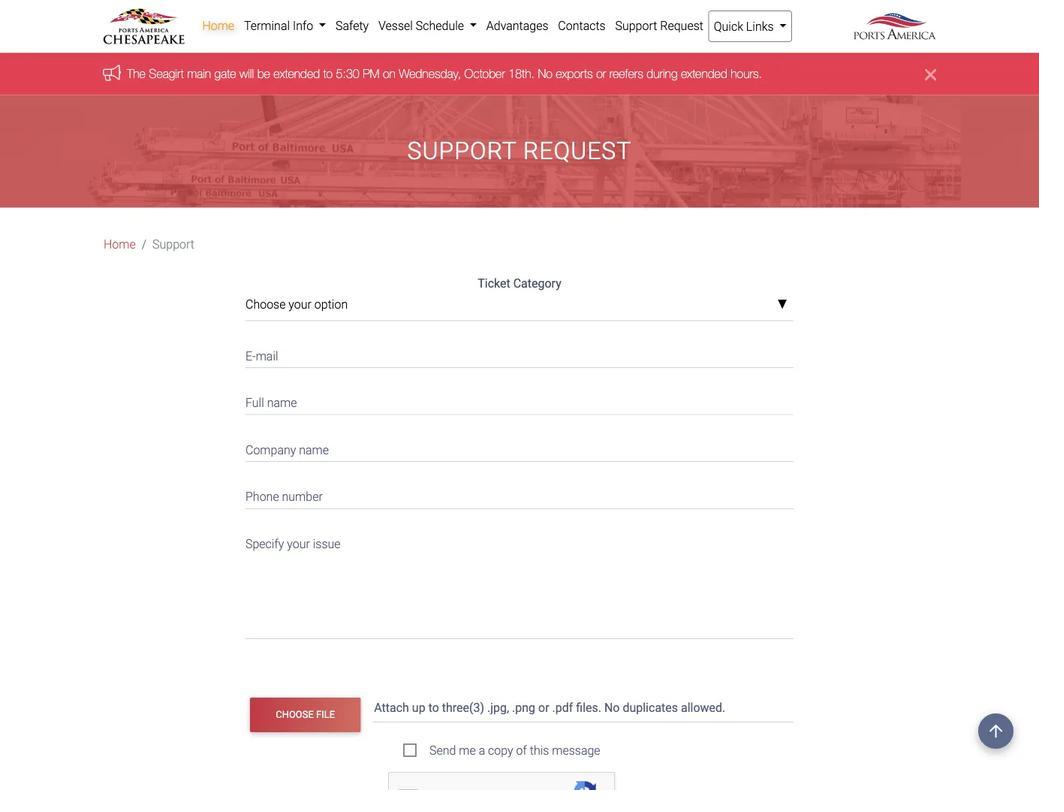 Task type: locate. For each thing, give the bounding box(es) containing it.
close image
[[925, 65, 937, 83]]

option
[[315, 297, 348, 312]]

2 horizontal spatial support
[[615, 18, 657, 33]]

extended
[[274, 66, 320, 80], [681, 66, 728, 80]]

choose for choose file
[[276, 709, 314, 720]]

1 horizontal spatial support
[[407, 137, 517, 165]]

your left issue
[[287, 537, 310, 551]]

wednesday,
[[399, 66, 461, 80]]

0 horizontal spatial extended
[[274, 66, 320, 80]]

the
[[127, 66, 146, 80]]

name
[[267, 396, 297, 410], [299, 443, 329, 457]]

october
[[465, 66, 505, 80]]

vessel schedule
[[379, 18, 467, 33]]

1 extended from the left
[[274, 66, 320, 80]]

1 horizontal spatial extended
[[681, 66, 728, 80]]

1 vertical spatial name
[[299, 443, 329, 457]]

to
[[323, 66, 333, 80]]

2 extended from the left
[[681, 66, 728, 80]]

reefers
[[610, 66, 643, 80]]

choose
[[246, 297, 286, 312], [276, 709, 314, 720]]

name right company
[[299, 443, 329, 457]]

specify
[[246, 537, 284, 551]]

home link
[[198, 11, 239, 41], [104, 235, 136, 253]]

your left option
[[289, 297, 312, 312]]

this
[[530, 743, 549, 758]]

support
[[615, 18, 657, 33], [407, 137, 517, 165], [153, 237, 194, 252]]

0 vertical spatial name
[[267, 396, 297, 410]]

full
[[246, 396, 264, 410]]

1 horizontal spatial home link
[[198, 11, 239, 41]]

0 vertical spatial choose
[[246, 297, 286, 312]]

no
[[538, 66, 553, 80]]

0 vertical spatial support request
[[615, 18, 704, 33]]

be
[[257, 66, 270, 80]]

0 horizontal spatial request
[[523, 137, 632, 165]]

a
[[479, 743, 485, 758]]

mail
[[256, 349, 278, 363]]

Attach up to three(3) .jpg, .png or .pdf files. No duplicates allowed. text field
[[373, 693, 797, 722]]

2 vertical spatial support
[[153, 237, 194, 252]]

support request
[[615, 18, 704, 33], [407, 137, 632, 165]]

ticket category
[[478, 276, 562, 291]]

1 horizontal spatial name
[[299, 443, 329, 457]]

safety
[[336, 18, 369, 33]]

main
[[187, 66, 211, 80]]

info
[[293, 18, 313, 33]]

file
[[316, 709, 335, 720]]

extended right during
[[681, 66, 728, 80]]

1 horizontal spatial request
[[660, 18, 704, 33]]

issue
[[313, 537, 341, 551]]

1 vertical spatial your
[[287, 537, 310, 551]]

Phone number text field
[[246, 480, 794, 509]]

quick
[[714, 19, 743, 33]]

quick links link
[[708, 11, 792, 42]]

Full name text field
[[246, 386, 794, 415]]

0 vertical spatial support
[[615, 18, 657, 33]]

extended left to
[[274, 66, 320, 80]]

0 vertical spatial request
[[660, 18, 704, 33]]

1 vertical spatial request
[[523, 137, 632, 165]]

0 vertical spatial home link
[[198, 11, 239, 41]]

choose left file
[[276, 709, 314, 720]]

message
[[552, 743, 601, 758]]

send
[[430, 743, 456, 758]]

1 vertical spatial home
[[104, 237, 136, 252]]

hours.
[[731, 66, 762, 80]]

0 vertical spatial home
[[202, 18, 234, 33]]

contacts
[[558, 18, 606, 33]]

request
[[660, 18, 704, 33], [523, 137, 632, 165]]

18th.
[[509, 66, 535, 80]]

name right "full"
[[267, 396, 297, 410]]

exports
[[556, 66, 593, 80]]

1 vertical spatial support request
[[407, 137, 632, 165]]

me
[[459, 743, 476, 758]]

or
[[596, 66, 606, 80]]

of
[[516, 743, 527, 758]]

send me a copy of this message
[[430, 743, 601, 758]]

home
[[202, 18, 234, 33], [104, 237, 136, 252]]

company name
[[246, 443, 329, 457]]

advantages link
[[482, 11, 553, 41]]

quick links
[[714, 19, 777, 33]]

go to top image
[[979, 713, 1014, 749]]

choose up mail
[[246, 297, 286, 312]]

▼
[[777, 298, 788, 311]]

vessel schedule link
[[374, 11, 482, 41]]

0 vertical spatial your
[[289, 297, 312, 312]]

the seagirt main gate will be extended to 5:30 pm on wednesday, october 18th.  no exports or reefers during extended hours. alert
[[0, 53, 1039, 95]]

copy
[[488, 743, 513, 758]]

1 vertical spatial support
[[407, 137, 517, 165]]

your
[[289, 297, 312, 312], [287, 537, 310, 551]]

0 horizontal spatial name
[[267, 396, 297, 410]]

0 horizontal spatial home link
[[104, 235, 136, 253]]

1 vertical spatial choose
[[276, 709, 314, 720]]

0 horizontal spatial support
[[153, 237, 194, 252]]



Task type: vqa. For each thing, say whether or not it's contained in the screenshot.
PRINT for 4/4/2022 01:33 PM
no



Task type: describe. For each thing, give the bounding box(es) containing it.
choose for choose your option
[[246, 297, 286, 312]]

support request link
[[611, 11, 708, 41]]

contacts link
[[553, 11, 611, 41]]

5:30
[[336, 66, 360, 80]]

links
[[746, 19, 774, 33]]

your for specify
[[287, 537, 310, 551]]

phone
[[246, 490, 279, 504]]

terminal
[[244, 18, 290, 33]]

gate
[[214, 66, 236, 80]]

seagirt
[[149, 66, 184, 80]]

safety link
[[331, 11, 374, 41]]

ticket
[[478, 276, 510, 291]]

the seagirt main gate will be extended to 5:30 pm on wednesday, october 18th.  no exports or reefers during extended hours.
[[127, 66, 762, 80]]

vessel
[[379, 18, 413, 33]]

e-mail
[[246, 349, 278, 363]]

your for choose
[[289, 297, 312, 312]]

choose file
[[276, 709, 335, 720]]

terminal info link
[[239, 11, 331, 41]]

terminal info
[[244, 18, 316, 33]]

the seagirt main gate will be extended to 5:30 pm on wednesday, october 18th.  no exports or reefers during extended hours. link
[[127, 66, 762, 80]]

e-
[[246, 349, 256, 363]]

choose your option
[[246, 297, 348, 312]]

on
[[383, 66, 396, 80]]

phone number
[[246, 490, 323, 504]]

1 horizontal spatial home
[[202, 18, 234, 33]]

Specify your issue text field
[[246, 527, 794, 639]]

will
[[239, 66, 254, 80]]

bullhorn image
[[103, 65, 127, 81]]

name for company name
[[299, 443, 329, 457]]

1 vertical spatial home link
[[104, 235, 136, 253]]

Company name text field
[[246, 433, 794, 462]]

category
[[513, 276, 562, 291]]

company
[[246, 443, 296, 457]]

full name
[[246, 396, 297, 410]]

schedule
[[416, 18, 464, 33]]

specify your issue
[[246, 537, 341, 551]]

advantages
[[486, 18, 549, 33]]

number
[[282, 490, 323, 504]]

name for full name
[[267, 396, 297, 410]]

0 horizontal spatial home
[[104, 237, 136, 252]]

pm
[[363, 66, 380, 80]]

E-mail email field
[[246, 339, 794, 368]]

during
[[647, 66, 678, 80]]



